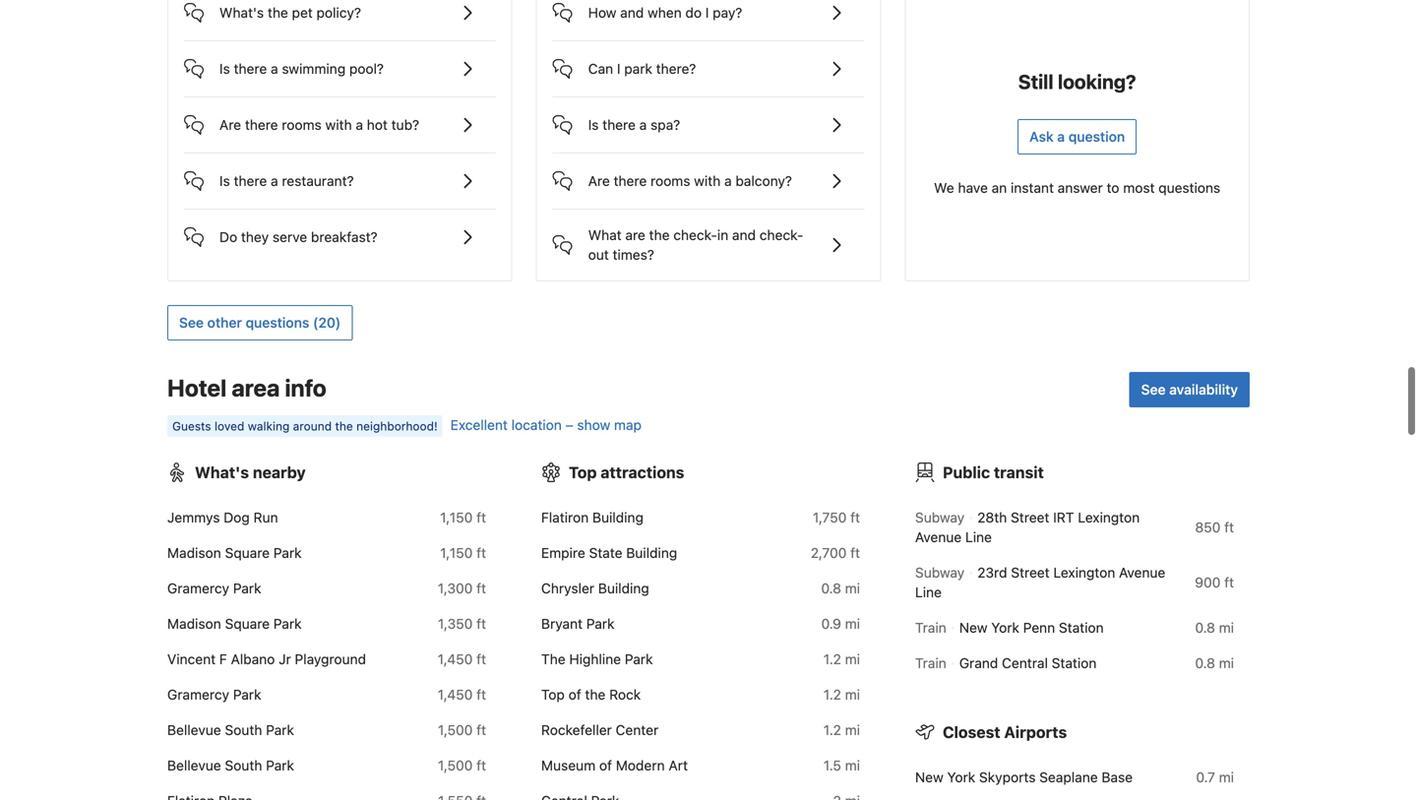 Task type: describe. For each thing, give the bounding box(es) containing it.
28th street irt lexington avenue line
[[916, 509, 1140, 545]]

there for are there rooms with a hot tub?
[[245, 117, 278, 133]]

1,150 ft for park
[[440, 545, 486, 561]]

0.8 mi for top attractions
[[821, 580, 860, 596]]

playground
[[295, 651, 366, 667]]

new for new york skyports seaplane base
[[916, 769, 944, 785]]

bryant
[[541, 616, 583, 632]]

most
[[1124, 180, 1155, 196]]

answer
[[1058, 180, 1103, 196]]

mi for bryant park
[[845, 616, 860, 632]]

1,300 ft
[[438, 580, 486, 596]]

what are the check-in and check- out times?
[[588, 227, 804, 263]]

state
[[589, 545, 623, 561]]

1 vertical spatial station
[[1052, 655, 1097, 671]]

lexington inside 28th street irt lexington avenue line
[[1078, 509, 1140, 526]]

we
[[934, 180, 955, 196]]

top for top of the rock
[[541, 687, 565, 703]]

excellent location – show map link
[[451, 417, 642, 433]]

mi for top of the rock
[[845, 687, 860, 703]]

instant
[[1011, 180, 1054, 196]]

subway for avenue
[[916, 509, 965, 526]]

york for skyports
[[948, 769, 976, 785]]

modern
[[616, 757, 665, 774]]

top of the rock
[[541, 687, 641, 703]]

vincent
[[167, 651, 216, 667]]

question
[[1069, 128, 1125, 145]]

0.9
[[822, 616, 842, 632]]

there for is there a restaurant?
[[234, 173, 267, 189]]

new for new york penn station
[[960, 620, 988, 636]]

see other questions (20)
[[179, 314, 341, 331]]

line inside 28th street irt lexington avenue line
[[966, 529, 992, 545]]

do they serve breakfast? button
[[184, 210, 496, 249]]

highline
[[569, 651, 621, 667]]

900
[[1195, 574, 1221, 591]]

lexington inside the 23rd street lexington avenue line
[[1054, 564, 1116, 581]]

train for new york penn station
[[916, 620, 947, 636]]

1,450 ft for vincent f albano jr playground
[[438, 651, 486, 667]]

are
[[626, 227, 646, 243]]

gramercy park for 1,450 ft
[[167, 687, 261, 703]]

see for see other questions (20)
[[179, 314, 204, 331]]

there for is there a swimming pool?
[[234, 60, 267, 77]]

other
[[207, 314, 242, 331]]

gramercy for 1,450 ft
[[167, 687, 229, 703]]

1 1,500 ft from the top
[[438, 722, 486, 738]]

bryant park
[[541, 616, 615, 632]]

subway for line
[[916, 564, 965, 581]]

restaurant?
[[282, 173, 354, 189]]

loved
[[215, 419, 244, 433]]

23rd
[[978, 564, 1008, 581]]

dog
[[224, 509, 250, 526]]

museum
[[541, 757, 596, 774]]

1,300
[[438, 580, 473, 596]]

0 vertical spatial i
[[706, 4, 709, 21]]

mi for new york skyports seaplane base
[[1219, 769, 1235, 785]]

park
[[624, 60, 653, 77]]

2 bellevue south park from the top
[[167, 757, 294, 774]]

0.8 for top attractions
[[821, 580, 842, 596]]

jemmys
[[167, 509, 220, 526]]

mi for museum of modern art
[[845, 757, 860, 774]]

pet
[[292, 4, 313, 21]]

times?
[[613, 246, 655, 263]]

is there a restaurant?
[[220, 173, 354, 189]]

0.7 mi
[[1197, 769, 1235, 785]]

2 check- from the left
[[760, 227, 804, 243]]

chrysler
[[541, 580, 595, 596]]

1 check- from the left
[[674, 227, 718, 243]]

2 1,500 from the top
[[438, 757, 473, 774]]

–
[[566, 417, 574, 433]]

public
[[943, 463, 990, 482]]

grand central station
[[960, 655, 1097, 671]]

they
[[241, 229, 269, 245]]

what are the check-in and check- out times? button
[[553, 210, 865, 265]]

1,450 ft for gramercy park
[[438, 687, 486, 703]]

1 1,500 from the top
[[438, 722, 473, 738]]

spa?
[[651, 117, 681, 133]]

what's the pet policy? button
[[184, 0, 496, 24]]

can i park there?
[[588, 60, 696, 77]]

of for top
[[569, 687, 582, 703]]

with for balcony?
[[694, 173, 721, 189]]

ask a question button
[[1018, 119, 1137, 154]]

madison for 1,350 ft
[[167, 616, 221, 632]]

the left rock
[[585, 687, 606, 703]]

out
[[588, 246, 609, 263]]

2 bellevue from the top
[[167, 757, 221, 774]]

in
[[718, 227, 729, 243]]

2 vertical spatial 0.8
[[1196, 655, 1216, 671]]

1 vertical spatial i
[[617, 60, 621, 77]]

is there a spa?
[[588, 117, 681, 133]]

3 1.2 from the top
[[824, 722, 842, 738]]

guests
[[172, 419, 211, 433]]

madison square park for 1,150 ft
[[167, 545, 302, 561]]

1.2 for the
[[824, 687, 842, 703]]

0.9 mi
[[822, 616, 860, 632]]

0.8 for public transit
[[1196, 620, 1216, 636]]

still
[[1019, 70, 1054, 93]]

closest airports
[[943, 723, 1067, 742]]

hot
[[367, 117, 388, 133]]

is there a swimming pool? button
[[184, 41, 496, 81]]

there for are there rooms with a balcony?
[[614, 173, 647, 189]]

location
[[512, 417, 562, 433]]

mi for chrysler building
[[845, 580, 860, 596]]

irt
[[1054, 509, 1075, 526]]

1.5 mi
[[824, 757, 860, 774]]

jr
[[279, 651, 291, 667]]

a left hot
[[356, 117, 363, 133]]

hotel
[[167, 374, 227, 402]]

1,150 for madison square park
[[440, 545, 473, 561]]

how
[[588, 4, 617, 21]]

flatiron
[[541, 509, 589, 526]]

street for 28th
[[1011, 509, 1050, 526]]

mi for rockefeller center
[[845, 722, 860, 738]]

museum of modern art
[[541, 757, 688, 774]]

pool?
[[349, 60, 384, 77]]

a left balcony?
[[725, 173, 732, 189]]

albano
[[231, 651, 275, 667]]

what's for what's the pet policy?
[[220, 4, 264, 21]]

new york penn station
[[960, 620, 1104, 636]]

2 south from the top
[[225, 757, 262, 774]]

swimming
[[282, 60, 346, 77]]

flatiron building
[[541, 509, 644, 526]]

availability
[[1170, 381, 1238, 398]]

still looking?
[[1019, 70, 1137, 93]]

1.2 mi for park
[[824, 651, 860, 667]]

see other questions (20) button
[[167, 305, 353, 341]]

1,150 ft for run
[[440, 509, 486, 526]]

rooms for hot
[[282, 117, 322, 133]]

what
[[588, 227, 622, 243]]

rockefeller center
[[541, 722, 659, 738]]

skyports
[[980, 769, 1036, 785]]

1.2 mi for the
[[824, 687, 860, 703]]

f
[[219, 651, 227, 667]]

are there rooms with a balcony? button
[[553, 153, 865, 193]]

see availability button
[[1130, 372, 1250, 407]]



Task type: vqa. For each thing, say whether or not it's contained in the screenshot.
breakfast.
no



Task type: locate. For each thing, give the bounding box(es) containing it.
looking?
[[1058, 70, 1137, 93]]

the left pet
[[268, 4, 288, 21]]

2 vertical spatial 0.8 mi
[[1196, 655, 1235, 671]]

0.8 mi for public transit
[[1196, 620, 1235, 636]]

with for hot
[[325, 117, 352, 133]]

0 vertical spatial 1,150
[[440, 509, 473, 526]]

avenue left the 900
[[1119, 564, 1166, 581]]

rooms for balcony?
[[651, 173, 691, 189]]

excellent location – show map
[[451, 417, 642, 433]]

1 vertical spatial bellevue south park
[[167, 757, 294, 774]]

1 vertical spatial 1,150 ft
[[440, 545, 486, 561]]

0 horizontal spatial with
[[325, 117, 352, 133]]

rooms inside are there rooms with a balcony? button
[[651, 173, 691, 189]]

of
[[569, 687, 582, 703], [600, 757, 612, 774]]

0 vertical spatial new
[[960, 620, 988, 636]]

0 vertical spatial 1,450 ft
[[438, 651, 486, 667]]

street left irt
[[1011, 509, 1050, 526]]

2 1,450 ft from the top
[[438, 687, 486, 703]]

there?
[[656, 60, 696, 77]]

i
[[706, 4, 709, 21], [617, 60, 621, 77]]

1 vertical spatial street
[[1011, 564, 1050, 581]]

art
[[669, 757, 688, 774]]

1 vertical spatial 1,500
[[438, 757, 473, 774]]

there left spa?
[[603, 117, 636, 133]]

questions left (20)
[[246, 314, 309, 331]]

a left swimming
[[271, 60, 278, 77]]

top down the on the left of page
[[541, 687, 565, 703]]

1,450 for gramercy park
[[438, 687, 473, 703]]

2 1,150 ft from the top
[[440, 545, 486, 561]]

0 vertical spatial gramercy park
[[167, 580, 261, 596]]

gramercy down 'vincent'
[[167, 687, 229, 703]]

rock
[[610, 687, 641, 703]]

the right around at the bottom left
[[335, 419, 353, 433]]

park
[[274, 545, 302, 561], [233, 580, 261, 596], [274, 616, 302, 632], [587, 616, 615, 632], [625, 651, 653, 667], [233, 687, 261, 703], [266, 722, 294, 738], [266, 757, 294, 774]]

1 horizontal spatial rooms
[[651, 173, 691, 189]]

0 horizontal spatial new
[[916, 769, 944, 785]]

1 1.2 from the top
[[824, 651, 842, 667]]

1 vertical spatial 1.2
[[824, 687, 842, 703]]

0.7
[[1197, 769, 1216, 785]]

is inside button
[[220, 60, 230, 77]]

1 horizontal spatial line
[[966, 529, 992, 545]]

a right "ask"
[[1058, 128, 1065, 145]]

are inside button
[[220, 117, 241, 133]]

0 horizontal spatial of
[[569, 687, 582, 703]]

gramercy park down jemmys dog run
[[167, 580, 261, 596]]

are for are there rooms with a hot tub?
[[220, 117, 241, 133]]

0 vertical spatial york
[[992, 620, 1020, 636]]

a
[[271, 60, 278, 77], [356, 117, 363, 133], [640, 117, 647, 133], [1058, 128, 1065, 145], [271, 173, 278, 189], [725, 173, 732, 189]]

and right in
[[732, 227, 756, 243]]

0 vertical spatial 1.2 mi
[[824, 651, 860, 667]]

2,700
[[811, 545, 847, 561]]

excellent
[[451, 417, 508, 433]]

vincent f albano jr playground
[[167, 651, 366, 667]]

1 horizontal spatial see
[[1142, 381, 1166, 398]]

1 bellevue south park from the top
[[167, 722, 294, 738]]

2 1,450 from the top
[[438, 687, 473, 703]]

0 vertical spatial square
[[225, 545, 270, 561]]

area
[[232, 374, 280, 402]]

1 vertical spatial line
[[916, 584, 942, 600]]

1,150 for jemmys dog run
[[440, 509, 473, 526]]

subway
[[916, 509, 965, 526], [916, 564, 965, 581]]

2 madison square park from the top
[[167, 616, 302, 632]]

square for 1,350 ft
[[225, 616, 270, 632]]

with up in
[[694, 173, 721, 189]]

what's nearby
[[195, 463, 306, 482]]

train right the 0.9 mi
[[916, 620, 947, 636]]

are there rooms with a hot tub? button
[[184, 97, 496, 137]]

jemmys dog run
[[167, 509, 278, 526]]

1.2 for park
[[824, 651, 842, 667]]

1 1,450 ft from the top
[[438, 651, 486, 667]]

top attractions
[[569, 463, 685, 482]]

building right state
[[626, 545, 678, 561]]

is there a restaurant? button
[[184, 153, 496, 193]]

0 horizontal spatial questions
[[246, 314, 309, 331]]

1,500 ft
[[438, 722, 486, 738], [438, 757, 486, 774]]

what's for what's nearby
[[195, 463, 249, 482]]

1 vertical spatial bellevue
[[167, 757, 221, 774]]

2 1,150 from the top
[[440, 545, 473, 561]]

0.8 mi
[[821, 580, 860, 596], [1196, 620, 1235, 636], [1196, 655, 1235, 671]]

1 horizontal spatial i
[[706, 4, 709, 21]]

0 vertical spatial gramercy
[[167, 580, 229, 596]]

1 vertical spatial 0.8 mi
[[1196, 620, 1235, 636]]

bellevue
[[167, 722, 221, 738], [167, 757, 221, 774]]

there up is there a restaurant?
[[245, 117, 278, 133]]

street for 23rd
[[1011, 564, 1050, 581]]

1 vertical spatial 1,150
[[440, 545, 473, 561]]

1 vertical spatial square
[[225, 616, 270, 632]]

of up 'rockefeller'
[[569, 687, 582, 703]]

there
[[234, 60, 267, 77], [245, 117, 278, 133], [603, 117, 636, 133], [234, 173, 267, 189], [614, 173, 647, 189]]

gramercy for 1,300 ft
[[167, 580, 229, 596]]

1 vertical spatial are
[[588, 173, 610, 189]]

gramercy park for 1,300 ft
[[167, 580, 261, 596]]

rooms down spa?
[[651, 173, 691, 189]]

1 vertical spatial gramercy park
[[167, 687, 261, 703]]

madison square park up f
[[167, 616, 302, 632]]

is down can
[[588, 117, 599, 133]]

1 1.2 mi from the top
[[824, 651, 860, 667]]

york left penn
[[992, 620, 1020, 636]]

balcony?
[[736, 173, 792, 189]]

1 subway from the top
[[916, 509, 965, 526]]

there for is there a spa?
[[603, 117, 636, 133]]

1 vertical spatial subway
[[916, 564, 965, 581]]

top for top attractions
[[569, 463, 597, 482]]

and inside what are the check-in and check- out times?
[[732, 227, 756, 243]]

of left modern
[[600, 757, 612, 774]]

1 square from the top
[[225, 545, 270, 561]]

1 vertical spatial lexington
[[1054, 564, 1116, 581]]

1 madison from the top
[[167, 545, 221, 561]]

0 vertical spatial rooms
[[282, 117, 322, 133]]

rooms inside are there rooms with a hot tub? button
[[282, 117, 322, 133]]

york
[[992, 620, 1020, 636], [948, 769, 976, 785]]

0 vertical spatial train
[[916, 620, 947, 636]]

1,450 for vincent f albano jr playground
[[438, 651, 473, 667]]

1 gramercy park from the top
[[167, 580, 261, 596]]

1 vertical spatial madison
[[167, 616, 221, 632]]

see left availability at the right of the page
[[1142, 381, 1166, 398]]

madison for 1,150 ft
[[167, 545, 221, 561]]

0 vertical spatial 0.8
[[821, 580, 842, 596]]

0 vertical spatial questions
[[1159, 180, 1221, 196]]

2 subway from the top
[[916, 564, 965, 581]]

madison up 'vincent'
[[167, 616, 221, 632]]

0 vertical spatial station
[[1059, 620, 1104, 636]]

madison
[[167, 545, 221, 561], [167, 616, 221, 632]]

info
[[285, 374, 327, 402]]

0 vertical spatial top
[[569, 463, 597, 482]]

do they serve breakfast?
[[220, 229, 378, 245]]

0 vertical spatial madison
[[167, 545, 221, 561]]

i right can
[[617, 60, 621, 77]]

1 horizontal spatial avenue
[[1119, 564, 1166, 581]]

is for is there a restaurant?
[[220, 173, 230, 189]]

check- down balcony?
[[760, 227, 804, 243]]

what's inside button
[[220, 4, 264, 21]]

0 horizontal spatial line
[[916, 584, 942, 600]]

1 vertical spatial and
[[732, 227, 756, 243]]

is
[[220, 60, 230, 77], [588, 117, 599, 133], [220, 173, 230, 189]]

2 madison from the top
[[167, 616, 221, 632]]

1 vertical spatial what's
[[195, 463, 249, 482]]

1 vertical spatial 0.8
[[1196, 620, 1216, 636]]

new down closest
[[916, 769, 944, 785]]

1 horizontal spatial are
[[588, 173, 610, 189]]

0 vertical spatial bellevue south park
[[167, 722, 294, 738]]

are up what
[[588, 173, 610, 189]]

check-
[[674, 227, 718, 243], [760, 227, 804, 243]]

1 vertical spatial york
[[948, 769, 976, 785]]

3 1.2 mi from the top
[[824, 722, 860, 738]]

2 vertical spatial building
[[598, 580, 650, 596]]

see left other
[[179, 314, 204, 331]]

1 vertical spatial building
[[626, 545, 678, 561]]

1 vertical spatial south
[[225, 757, 262, 774]]

0 vertical spatial street
[[1011, 509, 1050, 526]]

1 vertical spatial top
[[541, 687, 565, 703]]

guests loved walking around the neighborhood!
[[172, 419, 438, 433]]

is down 'what's the pet policy?'
[[220, 60, 230, 77]]

850 ft
[[1196, 519, 1235, 535]]

900 ft
[[1195, 574, 1235, 591]]

street right 23rd
[[1011, 564, 1050, 581]]

with left hot
[[325, 117, 352, 133]]

0 vertical spatial subway
[[916, 509, 965, 526]]

with inside button
[[694, 173, 721, 189]]

1 horizontal spatial and
[[732, 227, 756, 243]]

2 vertical spatial 1.2 mi
[[824, 722, 860, 738]]

around
[[293, 419, 332, 433]]

questions
[[1159, 180, 1221, 196], [246, 314, 309, 331]]

1,150 ft
[[440, 509, 486, 526], [440, 545, 486, 561]]

1 vertical spatial is
[[588, 117, 599, 133]]

the right "are"
[[649, 227, 670, 243]]

1 vertical spatial rooms
[[651, 173, 691, 189]]

0 horizontal spatial rooms
[[282, 117, 322, 133]]

1 vertical spatial 1.2 mi
[[824, 687, 860, 703]]

there up they
[[234, 173, 267, 189]]

new up grand
[[960, 620, 988, 636]]

1,150
[[440, 509, 473, 526], [440, 545, 473, 561]]

0 vertical spatial is
[[220, 60, 230, 77]]

2 gramercy park from the top
[[167, 687, 261, 703]]

1,350 ft
[[438, 616, 486, 632]]

what's up jemmys dog run
[[195, 463, 249, 482]]

lexington right irt
[[1078, 509, 1140, 526]]

madison down the jemmys
[[167, 545, 221, 561]]

0 vertical spatial avenue
[[916, 529, 962, 545]]

1 vertical spatial of
[[600, 757, 612, 774]]

with inside button
[[325, 117, 352, 133]]

2 square from the top
[[225, 616, 270, 632]]

subway left 23rd
[[916, 564, 965, 581]]

questions inside button
[[246, 314, 309, 331]]

0 vertical spatial building
[[593, 509, 644, 526]]

avenue inside the 23rd street lexington avenue line
[[1119, 564, 1166, 581]]

rockefeller
[[541, 722, 612, 738]]

hotel area info
[[167, 374, 327, 402]]

1 gramercy from the top
[[167, 580, 229, 596]]

2 street from the top
[[1011, 564, 1050, 581]]

madison square park for 1,350 ft
[[167, 616, 302, 632]]

train
[[916, 620, 947, 636], [916, 655, 947, 671]]

ask
[[1030, 128, 1054, 145]]

1 street from the top
[[1011, 509, 1050, 526]]

1 horizontal spatial new
[[960, 620, 988, 636]]

top up flatiron building
[[569, 463, 597, 482]]

0 vertical spatial with
[[325, 117, 352, 133]]

is for is there a swimming pool?
[[220, 60, 230, 77]]

madison square park down dog
[[167, 545, 302, 561]]

what's left pet
[[220, 4, 264, 21]]

check- down are there rooms with a balcony?
[[674, 227, 718, 243]]

0 vertical spatial line
[[966, 529, 992, 545]]

empire state building
[[541, 545, 678, 561]]

1 1,150 ft from the top
[[440, 509, 486, 526]]

0 vertical spatial madison square park
[[167, 545, 302, 561]]

square up albano
[[225, 616, 270, 632]]

2 train from the top
[[916, 655, 947, 671]]

of for museum
[[600, 757, 612, 774]]

1 horizontal spatial york
[[992, 620, 1020, 636]]

show
[[577, 417, 611, 433]]

run
[[254, 509, 278, 526]]

1,450 ft
[[438, 651, 486, 667], [438, 687, 486, 703]]

nearby
[[253, 463, 306, 482]]

0 horizontal spatial i
[[617, 60, 621, 77]]

ft
[[477, 509, 486, 526], [851, 509, 860, 526], [1225, 519, 1235, 535], [477, 545, 486, 561], [851, 545, 860, 561], [1225, 574, 1235, 591], [477, 580, 486, 596], [477, 616, 486, 632], [477, 651, 486, 667], [477, 687, 486, 703], [477, 722, 486, 738], [477, 757, 486, 774]]

1 vertical spatial 1,500 ft
[[438, 757, 486, 774]]

2 1.2 mi from the top
[[824, 687, 860, 703]]

0 horizontal spatial check-
[[674, 227, 718, 243]]

1 horizontal spatial of
[[600, 757, 612, 774]]

lexington down irt
[[1054, 564, 1116, 581]]

23rd street lexington avenue line
[[916, 564, 1166, 600]]

and right how
[[620, 4, 644, 21]]

1 1,450 from the top
[[438, 651, 473, 667]]

0 vertical spatial south
[[225, 722, 262, 738]]

grand
[[960, 655, 999, 671]]

1,750
[[813, 509, 847, 526]]

1 vertical spatial avenue
[[1119, 564, 1166, 581]]

rooms
[[282, 117, 322, 133], [651, 173, 691, 189]]

is for is there a spa?
[[588, 117, 599, 133]]

2 1,500 ft from the top
[[438, 757, 486, 774]]

there up "are"
[[614, 173, 647, 189]]

0 vertical spatial are
[[220, 117, 241, 133]]

0 vertical spatial 1,500
[[438, 722, 473, 738]]

1 train from the top
[[916, 620, 947, 636]]

1 bellevue from the top
[[167, 722, 221, 738]]

train for grand central station
[[916, 655, 947, 671]]

a left restaurant?
[[271, 173, 278, 189]]

subway down public
[[916, 509, 965, 526]]

1 vertical spatial train
[[916, 655, 947, 671]]

square for 1,150 ft
[[225, 545, 270, 561]]

i right do
[[706, 4, 709, 21]]

line inside the 23rd street lexington avenue line
[[916, 584, 942, 600]]

have
[[958, 180, 988, 196]]

are
[[220, 117, 241, 133], [588, 173, 610, 189]]

what's the pet policy?
[[220, 4, 361, 21]]

1 horizontal spatial check-
[[760, 227, 804, 243]]

are for are there rooms with a balcony?
[[588, 173, 610, 189]]

1 horizontal spatial questions
[[1159, 180, 1221, 196]]

building up empire state building
[[593, 509, 644, 526]]

see for see availability
[[1142, 381, 1166, 398]]

28th
[[978, 509, 1007, 526]]

mi for the highline park
[[845, 651, 860, 667]]

0 vertical spatial what's
[[220, 4, 264, 21]]

are there rooms with a hot tub?
[[220, 117, 420, 133]]

gramercy park down f
[[167, 687, 261, 703]]

a left spa?
[[640, 117, 647, 133]]

how and when do i pay?
[[588, 4, 743, 21]]

line
[[966, 529, 992, 545], [916, 584, 942, 600]]

2,700 ft
[[811, 545, 860, 561]]

0 vertical spatial 1,450
[[438, 651, 473, 667]]

empire
[[541, 545, 586, 561]]

street inside 28th street irt lexington avenue line
[[1011, 509, 1050, 526]]

2 vertical spatial is
[[220, 173, 230, 189]]

1 1,150 from the top
[[440, 509, 473, 526]]

2 vertical spatial 1.2
[[824, 722, 842, 738]]

avenue down public
[[916, 529, 962, 545]]

building
[[593, 509, 644, 526], [626, 545, 678, 561], [598, 580, 650, 596]]

to
[[1107, 180, 1120, 196]]

there left swimming
[[234, 60, 267, 77]]

1 vertical spatial with
[[694, 173, 721, 189]]

gramercy park
[[167, 580, 261, 596], [167, 687, 261, 703]]

station right penn
[[1059, 620, 1104, 636]]

square down dog
[[225, 545, 270, 561]]

gramercy down the jemmys
[[167, 580, 229, 596]]

building for chrysler building
[[598, 580, 650, 596]]

(20)
[[313, 314, 341, 331]]

rooms down is there a swimming pool? on the top of page
[[282, 117, 322, 133]]

street inside the 23rd street lexington avenue line
[[1011, 564, 1050, 581]]

0 vertical spatial bellevue
[[167, 722, 221, 738]]

2 gramercy from the top
[[167, 687, 229, 703]]

0 horizontal spatial york
[[948, 769, 976, 785]]

questions right most
[[1159, 180, 1221, 196]]

1 vertical spatial 1,450
[[438, 687, 473, 703]]

850
[[1196, 519, 1221, 535]]

station right central
[[1052, 655, 1097, 671]]

see inside button
[[1142, 381, 1166, 398]]

are inside button
[[588, 173, 610, 189]]

street
[[1011, 509, 1050, 526], [1011, 564, 1050, 581]]

see inside button
[[179, 314, 204, 331]]

0 vertical spatial 1,150 ft
[[440, 509, 486, 526]]

0 horizontal spatial are
[[220, 117, 241, 133]]

1 vertical spatial questions
[[246, 314, 309, 331]]

avenue inside 28th street irt lexington avenue line
[[916, 529, 962, 545]]

1 horizontal spatial with
[[694, 173, 721, 189]]

0 vertical spatial see
[[179, 314, 204, 331]]

0 horizontal spatial and
[[620, 4, 644, 21]]

0 horizontal spatial see
[[179, 314, 204, 331]]

0 horizontal spatial avenue
[[916, 529, 962, 545]]

center
[[616, 722, 659, 738]]

1 vertical spatial madison square park
[[167, 616, 302, 632]]

york left skyports
[[948, 769, 976, 785]]

the inside what are the check-in and check- out times?
[[649, 227, 670, 243]]

is up do
[[220, 173, 230, 189]]

york for penn
[[992, 620, 1020, 636]]

1 south from the top
[[225, 722, 262, 738]]

train left grand
[[916, 655, 947, 671]]

transit
[[994, 463, 1044, 482]]

building down empire state building
[[598, 580, 650, 596]]

0 vertical spatial 1,500 ft
[[438, 722, 486, 738]]

can i park there? button
[[553, 41, 865, 81]]

are up is there a restaurant?
[[220, 117, 241, 133]]

2 1.2 from the top
[[824, 687, 842, 703]]

1 madison square park from the top
[[167, 545, 302, 561]]

building for flatiron building
[[593, 509, 644, 526]]

can
[[588, 60, 613, 77]]



